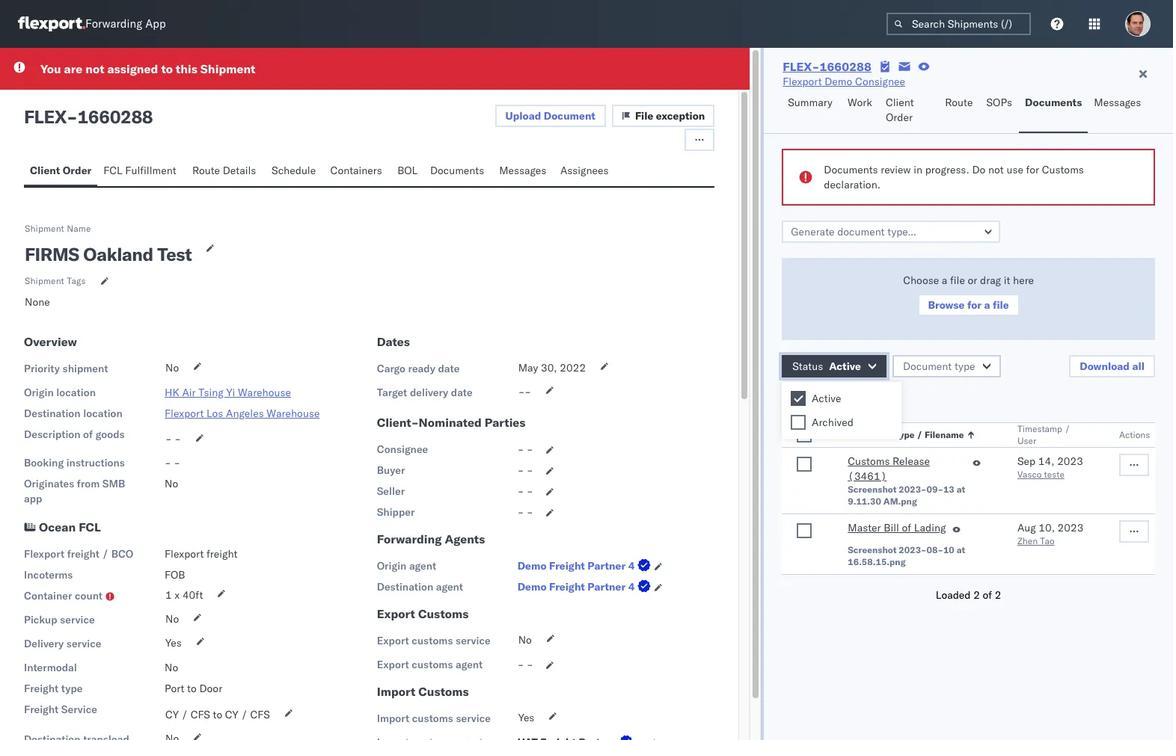 Task type: locate. For each thing, give the bounding box(es) containing it.
bill
[[884, 522, 899, 535]]

screenshot inside screenshot 2023-09-13 at 9.11.30 am.png
[[848, 484, 897, 495]]

2 cfs from the left
[[250, 709, 270, 722]]

fcl left fulfillment
[[103, 164, 122, 177]]

screenshot down (3461)
[[848, 484, 897, 495]]

destination agent
[[377, 581, 463, 594]]

shipment up firms
[[25, 223, 64, 234]]

location up destination location
[[56, 386, 96, 400]]

2 customs from the top
[[412, 659, 453, 672]]

1 horizontal spatial type
[[955, 360, 975, 373]]

route for route
[[945, 96, 973, 109]]

1 vertical spatial type
[[61, 682, 83, 696]]

1 horizontal spatial not
[[988, 163, 1004, 177]]

it
[[1004, 274, 1011, 287]]

customs down export customs service
[[412, 659, 453, 672]]

screenshot 2023-08-10 at 16.58.15.png
[[848, 545, 966, 568]]

2 at from the top
[[957, 545, 966, 556]]

2 export from the top
[[377, 635, 409, 648]]

1 horizontal spatial origin
[[377, 560, 407, 573]]

13
[[944, 484, 955, 495]]

origin for origin location
[[24, 386, 54, 400]]

parties
[[485, 415, 526, 430]]

export down export customs
[[377, 635, 409, 648]]

destination location
[[24, 407, 123, 421]]

0 vertical spatial document
[[544, 109, 596, 123]]

archived
[[812, 416, 854, 430]]

priority
[[24, 362, 60, 376]]

1 partner from the top
[[588, 560, 626, 573]]

shipment
[[63, 362, 108, 376]]

document left type
[[848, 430, 892, 441]]

a inside button
[[984, 299, 990, 312]]

documents button right sops
[[1019, 89, 1088, 133]]

consignee
[[855, 75, 906, 88], [377, 443, 428, 456]]

file left or
[[950, 274, 965, 287]]

messages for bottommost messages 'button'
[[499, 164, 546, 177]]

2 demo freight partner 4 from the top
[[518, 581, 635, 594]]

freight service
[[24, 703, 97, 717]]

import down the 'import customs'
[[377, 712, 409, 726]]

1 horizontal spatial cfs
[[250, 709, 270, 722]]

1 vertical spatial for
[[967, 299, 982, 312]]

forwarding up "origin agent"
[[377, 532, 442, 547]]

warehouse right the angeles
[[267, 407, 320, 421]]

1 vertical spatial client order
[[30, 164, 92, 177]]

client down flex
[[30, 164, 60, 177]]

1 vertical spatial 2023
[[1058, 522, 1084, 535]]

1 vertical spatial date
[[451, 386, 473, 400]]

1 vertical spatial shipment
[[25, 223, 64, 234]]

file down it
[[993, 299, 1009, 312]]

import down the export customs agent
[[377, 685, 416, 700]]

document for document type
[[903, 360, 952, 373]]

client order button right work
[[880, 89, 939, 133]]

consignee up the buyer
[[377, 443, 428, 456]]

10,
[[1039, 522, 1055, 535]]

2 for of
[[995, 589, 1002, 602]]

1 vertical spatial agent
[[436, 581, 463, 594]]

1 customs from the top
[[412, 635, 453, 648]]

import customs
[[377, 685, 469, 700]]

1 vertical spatial 2023-
[[899, 545, 927, 556]]

2023 up teste
[[1057, 455, 1083, 468]]

2023- inside screenshot 2023-08-10 at 16.58.15.png
[[899, 545, 927, 556]]

0 vertical spatial order
[[886, 111, 913, 124]]

documents right sops
[[1025, 96, 1082, 109]]

no
[[165, 361, 179, 375], [165, 477, 178, 491], [165, 613, 179, 626], [518, 634, 532, 647], [165, 662, 178, 675]]

download all button
[[1070, 355, 1155, 378]]

documents button right bol
[[424, 157, 493, 186]]

0 horizontal spatial origin
[[24, 386, 54, 400]]

2023- up am.png
[[899, 484, 927, 495]]

1660288 up flexport demo consignee
[[820, 59, 872, 74]]

at right 10
[[957, 545, 966, 556]]

origin
[[24, 386, 54, 400], [377, 560, 407, 573]]

customs right use
[[1042, 163, 1084, 177]]

shipment up none on the top left of page
[[25, 275, 64, 287]]

0 horizontal spatial file
[[950, 274, 965, 287]]

1 horizontal spatial freight
[[207, 548, 238, 561]]

agent up destination agent
[[409, 560, 436, 573]]

order right work button
[[886, 111, 913, 124]]

a right choose
[[942, 274, 948, 287]]

fcl
[[103, 164, 122, 177], [79, 520, 101, 535]]

0 horizontal spatial messages
[[499, 164, 546, 177]]

partner
[[588, 560, 626, 573], [588, 581, 626, 594]]

target
[[377, 386, 407, 400]]

1 horizontal spatial document
[[848, 430, 892, 441]]

firms oakland test
[[25, 243, 192, 266]]

los
[[207, 407, 223, 421]]

1 horizontal spatial client order
[[886, 96, 914, 124]]

1 demo freight partner 4 from the top
[[518, 560, 635, 573]]

flexport down flex-
[[783, 75, 822, 88]]

1 horizontal spatial file
[[993, 299, 1009, 312]]

may
[[518, 361, 538, 375]]

1 vertical spatial to
[[187, 682, 197, 696]]

export for export customs agent
[[377, 659, 409, 672]]

agent down export customs service
[[456, 659, 483, 672]]

1 4 from the top
[[628, 560, 635, 573]]

destination down "origin agent"
[[377, 581, 433, 594]]

1 vertical spatial route
[[192, 164, 220, 177]]

1 horizontal spatial order
[[886, 111, 913, 124]]

2 vertical spatial document
[[848, 430, 892, 441]]

to right 'port'
[[187, 682, 197, 696]]

forwarding left app
[[85, 17, 142, 31]]

1 horizontal spatial client order button
[[880, 89, 939, 133]]

1 export from the top
[[377, 607, 415, 622]]

0 horizontal spatial of
[[83, 428, 93, 442]]

type for freight type
[[61, 682, 83, 696]]

flexport for flexport demo consignee
[[783, 75, 822, 88]]

agent for destination agent
[[436, 581, 463, 594]]

demo freight partner 4 for origin agent
[[518, 560, 635, 573]]

not right do
[[988, 163, 1004, 177]]

a
[[942, 274, 948, 287], [984, 299, 990, 312]]

demo
[[825, 75, 853, 88], [518, 560, 547, 573], [518, 581, 547, 594]]

0 horizontal spatial client order button
[[24, 157, 97, 186]]

screenshot for sep
[[848, 484, 897, 495]]

do
[[972, 163, 986, 177]]

messages for the rightmost messages 'button'
[[1094, 96, 1141, 109]]

fcl fulfillment
[[103, 164, 176, 177]]

active up archived
[[812, 392, 841, 406]]

fcl inside button
[[103, 164, 122, 177]]

0 vertical spatial messages
[[1094, 96, 1141, 109]]

0 vertical spatial customs
[[412, 635, 453, 648]]

0 horizontal spatial documents button
[[424, 157, 493, 186]]

0 vertical spatial a
[[942, 274, 948, 287]]

0 horizontal spatial messages button
[[493, 157, 554, 186]]

agent up export customs
[[436, 581, 463, 594]]

forwarding for forwarding app
[[85, 17, 142, 31]]

0 horizontal spatial to
[[161, 61, 173, 76]]

0 horizontal spatial documents
[[430, 164, 484, 177]]

document
[[544, 109, 596, 123], [903, 360, 952, 373], [848, 430, 892, 441]]

at inside screenshot 2023-08-10 at 16.58.15.png
[[957, 545, 966, 556]]

2 vertical spatial export
[[377, 659, 409, 672]]

origin down priority
[[24, 386, 54, 400]]

filename
[[925, 430, 964, 441]]

flexport up fob
[[165, 548, 204, 561]]

1 freight from the left
[[67, 548, 99, 561]]

for down or
[[967, 299, 982, 312]]

destination for destination location
[[24, 407, 81, 421]]

None checkbox
[[791, 391, 806, 406], [791, 415, 806, 430], [797, 428, 812, 443], [791, 391, 806, 406], [791, 415, 806, 430], [797, 428, 812, 443]]

forwarding app link
[[18, 16, 166, 31]]

status active
[[793, 360, 861, 373]]

2 horizontal spatial document
[[903, 360, 952, 373]]

1 vertical spatial a
[[984, 299, 990, 312]]

0 vertical spatial export
[[377, 607, 415, 622]]

loaded
[[936, 589, 971, 602]]

export for export customs
[[377, 607, 415, 622]]

flexport up incoterms
[[24, 548, 64, 561]]

no for pickup service
[[165, 613, 179, 626]]

for right use
[[1026, 163, 1039, 177]]

of right bill
[[902, 522, 912, 535]]

documents button
[[1019, 89, 1088, 133], [424, 157, 493, 186]]

order down flex - 1660288 on the left top of page
[[63, 164, 92, 177]]

1660288 down assigned
[[77, 106, 153, 128]]

shipment right this
[[200, 61, 255, 76]]

origin up destination agent
[[377, 560, 407, 573]]

1 vertical spatial demo freight partner 4 link
[[518, 580, 654, 595]]

2023- inside screenshot 2023-09-13 at 9.11.30 am.png
[[899, 484, 927, 495]]

service down the pickup service
[[66, 638, 101, 651]]

document type button
[[893, 355, 1001, 378]]

export up the 'import customs'
[[377, 659, 409, 672]]

type up service
[[61, 682, 83, 696]]

1 horizontal spatial 2
[[974, 589, 980, 602]]

client order for leftmost client order "button"
[[30, 164, 92, 177]]

customs up (3461)
[[848, 455, 890, 468]]

1660288
[[820, 59, 872, 74], [77, 106, 153, 128]]

0 vertical spatial fcl
[[103, 164, 122, 177]]

2023- down master bill of lading link
[[899, 545, 927, 556]]

at right the 13
[[957, 484, 966, 495]]

teste
[[1044, 469, 1065, 480]]

at inside screenshot 2023-09-13 at 9.11.30 am.png
[[957, 484, 966, 495]]

location up goods
[[83, 407, 123, 421]]

import customs service
[[377, 712, 491, 726]]

1 vertical spatial import
[[377, 712, 409, 726]]

date for cargo ready date
[[438, 362, 460, 376]]

1 horizontal spatial a
[[984, 299, 990, 312]]

pickup
[[24, 614, 57, 627]]

1 cfs from the left
[[191, 709, 210, 722]]

to
[[161, 61, 173, 76], [187, 682, 197, 696], [213, 709, 222, 722]]

date up client-nominated parties
[[451, 386, 473, 400]]

firms
[[25, 243, 79, 266]]

1 vertical spatial customs
[[412, 659, 453, 672]]

sops
[[987, 96, 1012, 109]]

40ft
[[183, 589, 203, 602]]

/ inside timestamp / user
[[1065, 424, 1071, 435]]

2023 inside sep 14, 2023 vasco teste
[[1057, 455, 1083, 468]]

1
[[165, 589, 172, 602]]

09-
[[927, 484, 944, 495]]

1 2023- from the top
[[899, 484, 927, 495]]

client order right work button
[[886, 96, 914, 124]]

flexport freight / bco
[[24, 548, 133, 561]]

of for loaded 2 of 2
[[983, 589, 992, 602]]

9.11.30
[[848, 496, 881, 507]]

--
[[518, 385, 531, 399]]

documents right the bol button at the left of page
[[430, 164, 484, 177]]

file inside button
[[993, 299, 1009, 312]]

consignee up work
[[855, 75, 906, 88]]

for inside documents review in progress. do not use for customs declaration.
[[1026, 163, 1039, 177]]

1 vertical spatial documents button
[[424, 157, 493, 186]]

service up the export customs agent
[[456, 635, 491, 648]]

export for export customs service
[[377, 635, 409, 648]]

type inside button
[[955, 360, 975, 373]]

0 vertical spatial 2023-
[[899, 484, 927, 495]]

1 horizontal spatial messages
[[1094, 96, 1141, 109]]

2 for ∙
[[867, 394, 873, 407]]

service down the 'import customs'
[[456, 712, 491, 726]]

0 vertical spatial demo freight partner 4
[[518, 560, 635, 573]]

client right work
[[886, 96, 914, 109]]

location for origin location
[[56, 386, 96, 400]]

zhen
[[1018, 536, 1038, 547]]

date
[[438, 362, 460, 376], [451, 386, 473, 400]]

2 import from the top
[[377, 712, 409, 726]]

cargo ready date
[[377, 362, 460, 376]]

0 horizontal spatial a
[[942, 274, 948, 287]]

destination up description
[[24, 407, 81, 421]]

hk air tsing yi warehouse
[[165, 386, 291, 400]]

files
[[833, 394, 854, 407]]

0 vertical spatial destination
[[24, 407, 81, 421]]

to left this
[[161, 61, 173, 76]]

document right upload
[[544, 109, 596, 123]]

documents up 'declaration.'
[[824, 163, 878, 177]]

description
[[24, 428, 80, 442]]

customs up the export customs agent
[[412, 635, 453, 648]]

2 horizontal spatial of
[[983, 589, 992, 602]]

0 vertical spatial yes
[[165, 637, 182, 650]]

2023 right 10,
[[1058, 522, 1084, 535]]

2023 inside aug 10, 2023 zhen tao
[[1058, 522, 1084, 535]]

date right "ready"
[[438, 362, 460, 376]]

screenshot up '16.58.15.png' at the bottom right
[[848, 545, 897, 556]]

1 vertical spatial demo
[[518, 560, 547, 573]]

container
[[24, 590, 72, 603]]

1 horizontal spatial of
[[902, 522, 912, 535]]

client order button
[[880, 89, 939, 133], [24, 157, 97, 186]]

not inside documents review in progress. do not use for customs declaration.
[[988, 163, 1004, 177]]

to down door
[[213, 709, 222, 722]]

1 vertical spatial fcl
[[79, 520, 101, 535]]

1 horizontal spatial yes
[[518, 712, 535, 725]]

2 2023- from the top
[[899, 545, 927, 556]]

0 vertical spatial origin
[[24, 386, 54, 400]]

screenshot inside screenshot 2023-08-10 at 16.58.15.png
[[848, 545, 897, 556]]

2 4 from the top
[[628, 581, 635, 594]]

- - for description of goods
[[165, 433, 181, 446]]

0 horizontal spatial 2
[[867, 394, 873, 407]]

1 demo freight partner 4 link from the top
[[518, 559, 654, 574]]

2 vertical spatial agent
[[456, 659, 483, 672]]

2 cy from the left
[[225, 709, 238, 722]]

demo freight partner 4 for destination agent
[[518, 581, 635, 594]]

customs inside documents review in progress. do not use for customs declaration.
[[1042, 163, 1084, 177]]

demo freight partner 4 link
[[518, 559, 654, 574], [518, 580, 654, 595]]

warehouse
[[238, 386, 291, 400], [267, 407, 320, 421]]

fcl up flexport freight / bco
[[79, 520, 101, 535]]

1 horizontal spatial cy
[[225, 709, 238, 722]]

1 vertical spatial location
[[83, 407, 123, 421]]

1 vertical spatial export
[[377, 635, 409, 648]]

customs down the 'import customs'
[[412, 712, 453, 726]]

Generate document type... text field
[[782, 221, 1001, 243]]

work
[[848, 96, 872, 109]]

customs inside customs release (3461)
[[848, 455, 890, 468]]

2023 for sep 14, 2023
[[1057, 455, 1083, 468]]

0 vertical spatial not
[[85, 61, 104, 76]]

1 at from the top
[[957, 484, 966, 495]]

download
[[1080, 360, 1130, 373]]

customs release (3461) link
[[848, 454, 967, 484]]

0 vertical spatial partner
[[588, 560, 626, 573]]

1 screenshot from the top
[[848, 484, 897, 495]]

2 freight from the left
[[207, 548, 238, 561]]

3 export from the top
[[377, 659, 409, 672]]

2 demo freight partner 4 link from the top
[[518, 580, 654, 595]]

0 vertical spatial forwarding
[[85, 17, 142, 31]]

active up files
[[829, 360, 861, 373]]

1 vertical spatial partner
[[588, 581, 626, 594]]

of left goods
[[83, 428, 93, 442]]

of right loaded
[[983, 589, 992, 602]]

0 horizontal spatial route
[[192, 164, 220, 177]]

0 horizontal spatial client order
[[30, 164, 92, 177]]

bol button
[[392, 157, 424, 186]]

a down drag
[[984, 299, 990, 312]]

1 2023 from the top
[[1057, 455, 1083, 468]]

2023- for aug
[[899, 545, 927, 556]]

booking
[[24, 456, 64, 470]]

2 screenshot from the top
[[848, 545, 897, 556]]

document down the browse
[[903, 360, 952, 373]]

type
[[955, 360, 975, 373], [61, 682, 83, 696]]

type down browse for a file button
[[955, 360, 975, 373]]

export down destination agent
[[377, 607, 415, 622]]

sep 14, 2023 vasco teste
[[1018, 455, 1083, 480]]

browse for a file button
[[918, 294, 1020, 317]]

1 vertical spatial origin
[[377, 560, 407, 573]]

client
[[886, 96, 914, 109], [30, 164, 60, 177]]

choose a file or drag it here
[[903, 274, 1034, 287]]

1 horizontal spatial fcl
[[103, 164, 122, 177]]

import for import customs
[[377, 685, 416, 700]]

you are not assigned to this shipment
[[40, 61, 255, 76]]

1 vertical spatial yes
[[518, 712, 535, 725]]

0 vertical spatial warehouse
[[238, 386, 291, 400]]

port
[[165, 682, 184, 696]]

freight for flexport freight
[[207, 548, 238, 561]]

2 vertical spatial shipment
[[25, 275, 64, 287]]

1 vertical spatial forwarding
[[377, 532, 442, 547]]

0 horizontal spatial type
[[61, 682, 83, 696]]

freight type
[[24, 682, 83, 696]]

0 vertical spatial 2023
[[1057, 455, 1083, 468]]

3 customs from the top
[[412, 712, 453, 726]]

route left sops
[[945, 96, 973, 109]]

0 vertical spatial client
[[886, 96, 914, 109]]

None checkbox
[[797, 457, 812, 472], [797, 524, 812, 539], [797, 457, 812, 472], [797, 524, 812, 539]]

not right are
[[85, 61, 104, 76]]

yes for delivery service
[[165, 637, 182, 650]]

1 vertical spatial messages
[[499, 164, 546, 177]]

warehouse up the angeles
[[238, 386, 291, 400]]

2 2023 from the top
[[1058, 522, 1084, 535]]

1 vertical spatial active
[[812, 392, 841, 406]]

client order down flex
[[30, 164, 92, 177]]

flexport. image
[[18, 16, 85, 31]]

1 horizontal spatial documents button
[[1019, 89, 1088, 133]]

route left details
[[192, 164, 220, 177]]

flexport down the air
[[165, 407, 204, 421]]

0 horizontal spatial cfs
[[191, 709, 210, 722]]

0 vertical spatial shipment
[[200, 61, 255, 76]]

flexport demo consignee link
[[783, 74, 906, 89]]

0 horizontal spatial destination
[[24, 407, 81, 421]]

may 30, 2022
[[518, 361, 586, 375]]

2 horizontal spatial 2
[[995, 589, 1002, 602]]

nominated
[[419, 415, 482, 430]]

1 import from the top
[[377, 685, 416, 700]]

1 vertical spatial destination
[[377, 581, 433, 594]]

summary button
[[782, 89, 842, 133]]

- - for export customs agent
[[518, 659, 533, 672]]

client order button up shipment name
[[24, 157, 97, 186]]

shipment for none
[[25, 275, 64, 287]]

0 horizontal spatial for
[[967, 299, 982, 312]]

0 vertical spatial route
[[945, 96, 973, 109]]

2 partner from the top
[[588, 581, 626, 594]]

0 vertical spatial at
[[957, 484, 966, 495]]

import for import customs service
[[377, 712, 409, 726]]

messages
[[1094, 96, 1141, 109], [499, 164, 546, 177]]



Task type: vqa. For each thing, say whether or not it's contained in the screenshot.


Task type: describe. For each thing, give the bounding box(es) containing it.
shipment tags
[[25, 275, 86, 287]]

customs for import
[[412, 712, 453, 726]]

4 for origin agent
[[628, 560, 635, 573]]

origin agent
[[377, 560, 436, 573]]

route button
[[939, 89, 981, 133]]

details
[[223, 164, 256, 177]]

description of goods
[[24, 428, 125, 442]]

assignees
[[560, 164, 609, 177]]

at for sep 14, 2023
[[957, 484, 966, 495]]

1 vertical spatial warehouse
[[267, 407, 320, 421]]

partner for origin agent
[[588, 560, 626, 573]]

screenshot for aug
[[848, 545, 897, 556]]

service
[[61, 703, 97, 717]]

0 vertical spatial of
[[83, 428, 93, 442]]

upload
[[506, 109, 541, 123]]

app
[[145, 17, 166, 31]]

declaration.
[[824, 178, 881, 192]]

agents
[[445, 532, 485, 547]]

export customs agent
[[377, 659, 483, 672]]

2023- for sep
[[899, 484, 927, 495]]

partner for destination agent
[[588, 581, 626, 594]]

review
[[881, 163, 911, 177]]

am.png
[[884, 496, 917, 507]]

master bill of lading link
[[848, 521, 946, 539]]

0 vertical spatial documents button
[[1019, 89, 1088, 133]]

intermodal
[[24, 662, 77, 675]]

1 vertical spatial messages button
[[493, 157, 554, 186]]

0 horizontal spatial client
[[30, 164, 60, 177]]

loaded 2 of 2
[[936, 589, 1002, 602]]

instructions
[[66, 456, 125, 470]]

ocean fcl
[[39, 520, 101, 535]]

flexport for flexport los angeles warehouse
[[165, 407, 204, 421]]

document for document type / filename
[[848, 430, 892, 441]]

sops button
[[981, 89, 1019, 133]]

- - for seller
[[518, 485, 533, 498]]

route for route details
[[192, 164, 220, 177]]

customs up export customs service
[[418, 607, 469, 622]]

documents inside documents review in progress. do not use for customs declaration.
[[824, 163, 878, 177]]

demo freight partner 4 link for origin agent
[[518, 559, 654, 574]]

for inside button
[[967, 299, 982, 312]]

choose
[[903, 274, 939, 287]]

door
[[199, 682, 222, 696]]

aug
[[1018, 522, 1036, 535]]

demo for origin agent
[[518, 560, 547, 573]]

summary
[[788, 96, 833, 109]]

1 horizontal spatial to
[[187, 682, 197, 696]]

1 horizontal spatial client
[[886, 96, 914, 109]]

service down count
[[60, 614, 95, 627]]

ocean
[[39, 520, 76, 535]]

destination for destination agent
[[377, 581, 433, 594]]

freight for flexport freight / bco
[[67, 548, 99, 561]]

originates
[[24, 477, 74, 491]]

0 horizontal spatial order
[[63, 164, 92, 177]]

date for target delivery date
[[451, 386, 473, 400]]

agent for origin agent
[[409, 560, 436, 573]]

1 horizontal spatial consignee
[[855, 75, 906, 88]]

ready
[[408, 362, 435, 376]]

flex
[[24, 106, 67, 128]]

no for priority shipment
[[165, 361, 179, 375]]

browse
[[928, 299, 965, 312]]

browse for a file
[[928, 299, 1009, 312]]

progress.
[[925, 163, 970, 177]]

0 horizontal spatial not
[[85, 61, 104, 76]]

1 x 40ft
[[165, 589, 203, 602]]

sep
[[1018, 455, 1036, 468]]

goods
[[96, 428, 125, 442]]

flex-
[[783, 59, 820, 74]]

- - for shipper
[[518, 506, 533, 519]]

target delivery date
[[377, 386, 473, 400]]

this
[[176, 61, 197, 76]]

2 horizontal spatial documents
[[1025, 96, 1082, 109]]

hk
[[165, 386, 179, 400]]

0 horizontal spatial fcl
[[79, 520, 101, 535]]

document inside button
[[544, 109, 596, 123]]

client order for rightmost client order "button"
[[886, 96, 914, 124]]

user
[[1018, 436, 1037, 447]]

or
[[968, 274, 978, 287]]

delivery
[[410, 386, 448, 400]]

yes for import customs service
[[518, 712, 535, 725]]

x
[[175, 589, 180, 602]]

screenshot 2023-09-13 at 9.11.30 am.png
[[848, 484, 966, 507]]

0 horizontal spatial consignee
[[377, 443, 428, 456]]

uploaded files ∙ 2
[[782, 394, 873, 407]]

0 vertical spatial demo
[[825, 75, 853, 88]]

demo for destination agent
[[518, 581, 547, 594]]

- - for buyer
[[518, 464, 533, 477]]

flex-1660288
[[783, 59, 872, 74]]

at for aug 10, 2023
[[957, 545, 966, 556]]

origin for origin agent
[[377, 560, 407, 573]]

flexport for flexport freight / bco
[[24, 548, 64, 561]]

1 vertical spatial 1660288
[[77, 106, 153, 128]]

1 horizontal spatial messages button
[[1088, 89, 1149, 133]]

forwarding agents
[[377, 532, 485, 547]]

originates from smb app
[[24, 477, 125, 506]]

of for master bill of lading
[[902, 522, 912, 535]]

1 cy from the left
[[165, 709, 179, 722]]

cy / cfs to cy / cfs
[[165, 709, 270, 722]]

0 vertical spatial to
[[161, 61, 173, 76]]

type for document type
[[955, 360, 975, 373]]

demo freight partner 4 link for destination agent
[[518, 580, 654, 595]]

all
[[1133, 360, 1145, 373]]

0 vertical spatial file
[[950, 274, 965, 287]]

4 for destination agent
[[628, 581, 635, 594]]

export customs service
[[377, 635, 491, 648]]

bol
[[397, 164, 418, 177]]

fulfillment
[[125, 164, 176, 177]]

name
[[67, 223, 91, 234]]

forwarding for forwarding agents
[[377, 532, 442, 547]]

location for destination location
[[83, 407, 123, 421]]

2023 for aug 10, 2023
[[1058, 522, 1084, 535]]

containers button
[[324, 157, 392, 186]]

08-
[[927, 545, 944, 556]]

client-nominated parties
[[377, 415, 526, 430]]

actions
[[1119, 430, 1150, 441]]

forwarding app
[[85, 17, 166, 31]]

status
[[793, 360, 823, 373]]

incoterms
[[24, 569, 73, 582]]

flexport demo consignee
[[783, 75, 906, 88]]

2 vertical spatial to
[[213, 709, 222, 722]]

schedule
[[272, 164, 316, 177]]

overview
[[24, 335, 77, 349]]

shipment for firms oakland test
[[25, 223, 64, 234]]

14,
[[1039, 455, 1055, 468]]

Search Shipments (/) text field
[[887, 13, 1031, 35]]

work button
[[842, 89, 880, 133]]

container count
[[24, 590, 103, 603]]

16.58.15.png
[[848, 557, 906, 568]]

customs for export
[[412, 635, 453, 648]]

30,
[[541, 361, 557, 375]]

smb
[[102, 477, 125, 491]]

fob
[[165, 569, 185, 582]]

none
[[25, 296, 50, 309]]

0 vertical spatial 1660288
[[820, 59, 872, 74]]

customs up import customs service
[[419, 685, 469, 700]]

no for export customs service
[[518, 634, 532, 647]]

fcl fulfillment button
[[97, 157, 186, 186]]

0 vertical spatial active
[[829, 360, 861, 373]]

document type
[[903, 360, 975, 373]]

flexport for flexport freight
[[165, 548, 204, 561]]

tao
[[1040, 536, 1055, 547]]

- - for consignee
[[518, 443, 533, 456]]



